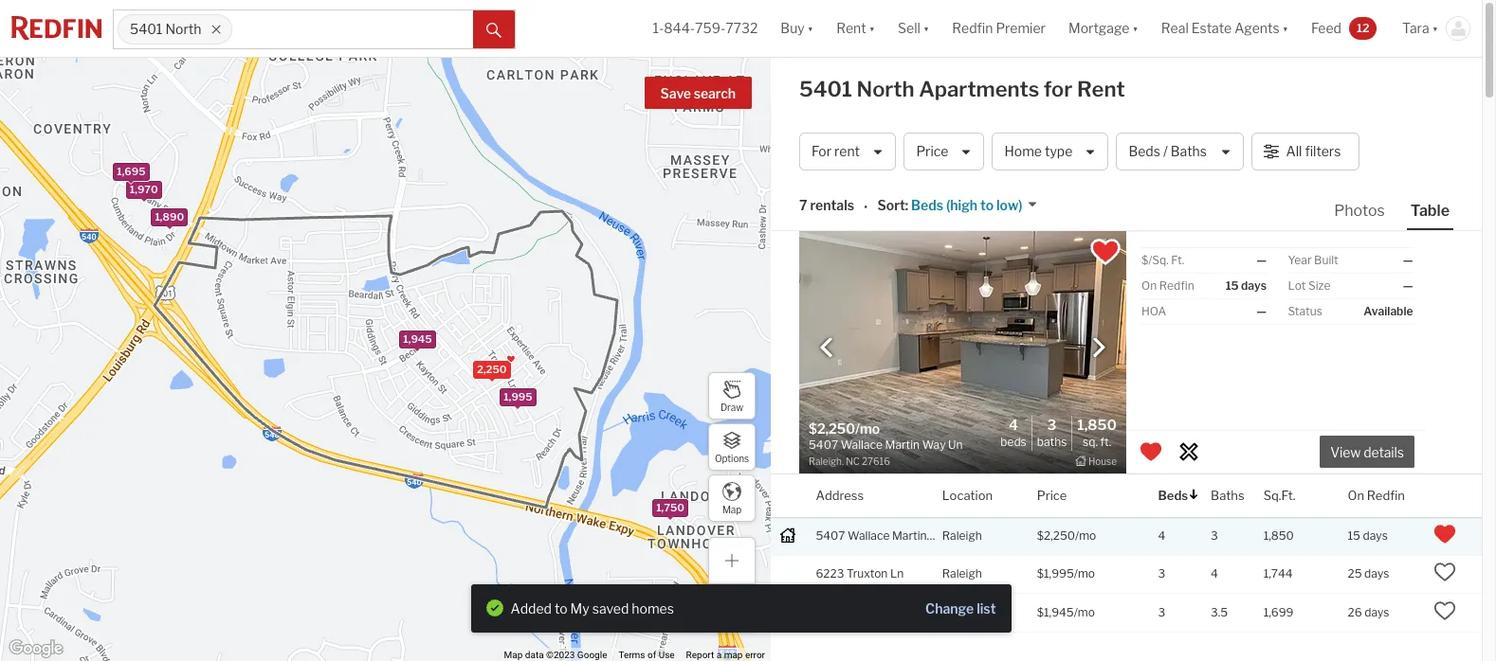 Task type: describe. For each thing, give the bounding box(es) containing it.
▾ for mortgage ▾
[[1133, 20, 1139, 36]]

ln
[[890, 567, 904, 582]]

all filters
[[1286, 144, 1341, 160]]

favorite this home image
[[1434, 600, 1457, 623]]

photos button
[[1331, 201, 1407, 229]]

3 down beds button
[[1158, 567, 1166, 582]]

home type
[[1005, 144, 1073, 160]]

days left lot
[[1241, 279, 1267, 293]]

real estate agents ▾ button
[[1150, 0, 1300, 57]]

1,970
[[129, 183, 158, 196]]

error
[[745, 651, 765, 661]]

1 vertical spatial price button
[[1037, 475, 1067, 518]]

data
[[525, 651, 544, 661]]

homes
[[632, 601, 674, 617]]

year built
[[1288, 253, 1339, 267]]

1-
[[653, 20, 664, 36]]

map button
[[708, 475, 756, 522]]

4 inside 4 beds
[[1009, 417, 1018, 435]]

1,995
[[503, 390, 532, 403]]

1 vertical spatial 4
[[1158, 529, 1166, 543]]

rent ▾ button
[[825, 0, 887, 57]]

1 vertical spatial to
[[555, 601, 568, 617]]

3 raleigh from the top
[[942, 606, 982, 620]]

terms of use link
[[619, 651, 675, 661]]

lot size
[[1288, 279, 1331, 293]]

1,890
[[155, 210, 184, 223]]

5401 north apartments for rent
[[799, 77, 1125, 101]]

sell ▾ button
[[898, 0, 930, 57]]

saved
[[592, 601, 629, 617]]

north for 5401 north
[[165, 21, 201, 37]]

1,850 sq. ft.
[[1077, 417, 1117, 449]]

remove 5401 north image
[[211, 24, 222, 35]]

raleigh for martin
[[942, 529, 982, 543]]

remove outline
[[595, 607, 690, 623]]

$2,250 /mo
[[1037, 529, 1096, 543]]

map data ©2023 google
[[504, 651, 607, 661]]

buy
[[781, 20, 805, 36]]

draw button
[[708, 373, 756, 420]]

on inside on redfin button
[[1348, 488, 1365, 503]]

1-844-759-7732
[[653, 20, 758, 36]]

added
[[511, 601, 552, 617]]

844-
[[664, 20, 695, 36]]

0 vertical spatial price button
[[904, 133, 985, 171]]

1-844-759-7732 link
[[653, 20, 758, 36]]

1 horizontal spatial on redfin
[[1348, 488, 1405, 503]]

— for ft.
[[1257, 253, 1267, 267]]

truxton
[[847, 567, 888, 582]]

1,850 for 1,850 sq. ft.
[[1077, 417, 1117, 435]]

location button
[[942, 475, 993, 518]]

©2023
[[546, 651, 575, 661]]

:
[[905, 198, 909, 214]]

view
[[1331, 445, 1361, 461]]

real estate agents ▾
[[1161, 20, 1289, 36]]

favorite button image
[[1090, 236, 1122, 268]]

map
[[724, 651, 743, 661]]

real estate agents ▾ link
[[1161, 0, 1289, 57]]

7 rentals •
[[799, 198, 868, 215]]

beds button
[[1158, 475, 1200, 518]]

baths button
[[1211, 475, 1245, 518]]

▾ inside real estate agents ▾ link
[[1283, 20, 1289, 36]]

photo of 5407 wallace martin way unit 5407, raleigh, nc 27616 image
[[799, 231, 1127, 474]]

added to my saved homes
[[511, 601, 674, 617]]

0 horizontal spatial unit
[[909, 606, 930, 620]]

1 horizontal spatial ft.
[[1171, 253, 1185, 267]]

google
[[577, 651, 607, 661]]

built
[[1314, 253, 1339, 267]]

way
[[929, 529, 953, 543]]

martin
[[892, 529, 927, 543]]

next button image
[[1090, 338, 1109, 357]]

baths inside button
[[1171, 144, 1207, 160]]

/mo for $1,995
[[1074, 567, 1095, 582]]

/mo for $1,945
[[1074, 606, 1095, 620]]

26
[[1348, 606, 1362, 620]]

remove
[[595, 607, 646, 623]]

1 5407 from the left
[[816, 529, 845, 543]]

location
[[942, 488, 993, 503]]

3 baths
[[1037, 417, 1067, 449]]

sq.ft.
[[1264, 488, 1296, 503]]

1 vertical spatial baths
[[1037, 435, 1067, 449]]

3.5
[[1211, 606, 1228, 620]]

25
[[1348, 567, 1362, 582]]

map region
[[0, 54, 807, 662]]

save
[[661, 85, 691, 101]]

north for 5401 north apartments for rent
[[857, 77, 915, 101]]

search
[[694, 85, 736, 101]]

0 horizontal spatial 15 days
[[1226, 279, 1267, 293]]

3 down 'baths' button
[[1211, 529, 1218, 543]]

options button
[[708, 424, 756, 471]]

low)
[[997, 198, 1023, 214]]

$1,945 /mo
[[1037, 606, 1095, 620]]

buy ▾
[[781, 20, 814, 36]]

1 horizontal spatial unit
[[955, 529, 977, 543]]

3 inside 3 baths
[[1047, 417, 1057, 435]]

raleigh for ln
[[942, 567, 982, 582]]

sell ▾
[[898, 20, 930, 36]]

all filters button
[[1251, 133, 1360, 171]]

1,744
[[1264, 567, 1293, 582]]

▾ for tara ▾
[[1432, 20, 1439, 36]]

of
[[648, 651, 656, 661]]

beds left 3 baths
[[1001, 435, 1027, 449]]

— for size
[[1403, 279, 1413, 293]]

1 vertical spatial 15 days
[[1348, 529, 1388, 543]]

beds for beds (high to low)
[[911, 198, 944, 214]]

rent inside dropdown button
[[836, 20, 866, 36]]

days for 1,699
[[1365, 606, 1390, 620]]

redfin premier
[[952, 20, 1046, 36]]

mortgage ▾
[[1069, 20, 1139, 36]]

address button
[[816, 475, 864, 518]]

filters
[[1305, 144, 1341, 160]]

beds (high to low) button
[[909, 197, 1038, 215]]

beckom
[[848, 606, 892, 620]]

hoa
[[1142, 304, 1167, 319]]

sort :
[[878, 198, 909, 214]]

to inside button
[[981, 198, 994, 214]]



Task type: vqa. For each thing, say whether or not it's contained in the screenshot.
1,890
yes



Task type: locate. For each thing, give the bounding box(es) containing it.
baths
[[1171, 144, 1207, 160], [1037, 435, 1067, 449], [1211, 488, 1245, 503]]

5407 left wallace
[[816, 529, 845, 543]]

2,250
[[476, 362, 506, 376]]

0 vertical spatial to
[[981, 198, 994, 214]]

on redfin down details
[[1348, 488, 1405, 503]]

size
[[1309, 279, 1331, 293]]

0 vertical spatial raleigh
[[942, 529, 982, 543]]

▾ inside sell ▾ dropdown button
[[923, 20, 930, 36]]

view details link
[[1320, 434, 1415, 469]]

status
[[1288, 304, 1323, 319]]

beds for beds button
[[1158, 488, 1188, 503]]

0 horizontal spatial north
[[165, 21, 201, 37]]

1,850 up sq.
[[1077, 417, 1117, 435]]

days right the 26
[[1365, 606, 1390, 620]]

5401 for 5401 north
[[130, 21, 163, 37]]

home
[[1005, 144, 1042, 160]]

beds (high to low)
[[911, 198, 1023, 214]]

tara
[[1402, 20, 1430, 36]]

5401 up for
[[799, 77, 852, 101]]

0 vertical spatial on redfin
[[1142, 279, 1195, 293]]

for
[[1044, 77, 1073, 101]]

report a map error link
[[686, 651, 765, 661]]

1 raleigh from the top
[[942, 529, 982, 543]]

section
[[471, 585, 1011, 633]]

0 vertical spatial on
[[1142, 279, 1157, 293]]

2 vertical spatial /mo
[[1074, 606, 1095, 620]]

sort
[[878, 198, 905, 214]]

sq.
[[1083, 435, 1098, 449]]

redfin down details
[[1367, 488, 1405, 503]]

1,850 up 1,744
[[1264, 529, 1294, 543]]

4 ▾ from the left
[[1133, 20, 1139, 36]]

price button
[[904, 133, 985, 171], [1037, 475, 1067, 518]]

▾ inside rent ▾ dropdown button
[[869, 20, 875, 36]]

on up hoa
[[1142, 279, 1157, 293]]

0 vertical spatial north
[[165, 21, 201, 37]]

x-out this home image
[[1178, 441, 1200, 464]]

heading
[[809, 420, 963, 469]]

2 vertical spatial redfin
[[1367, 488, 1405, 503]]

5407 wallace martin way unit 5407
[[816, 529, 1009, 543]]

on redfin button
[[1348, 475, 1405, 518]]

/
[[1163, 144, 1168, 160]]

1 horizontal spatial price button
[[1037, 475, 1067, 518]]

rent right buy ▾ at the right top of the page
[[836, 20, 866, 36]]

baths right '/'
[[1171, 144, 1207, 160]]

▾ right mortgage
[[1133, 20, 1139, 36]]

/mo down $2,250 /mo at the right bottom of page
[[1074, 567, 1095, 582]]

redfin inside button
[[1367, 488, 1405, 503]]

0 horizontal spatial 5407
[[816, 529, 845, 543]]

1 vertical spatial rent
[[1077, 77, 1125, 101]]

0 vertical spatial 15 days
[[1226, 279, 1267, 293]]

$1,995 /mo
[[1037, 567, 1095, 582]]

0 horizontal spatial 5401
[[130, 21, 163, 37]]

1 horizontal spatial price
[[1037, 488, 1067, 503]]

15 left lot
[[1226, 279, 1239, 293]]

— left 'status'
[[1257, 304, 1267, 319]]

beds
[[1129, 144, 1161, 160], [911, 198, 944, 214], [1001, 435, 1027, 449], [1158, 488, 1188, 503]]

5 ▾ from the left
[[1283, 20, 1289, 36]]

1 horizontal spatial redfin
[[1159, 279, 1195, 293]]

days for 1,744
[[1365, 567, 1390, 582]]

6 ▾ from the left
[[1432, 20, 1439, 36]]

1,750
[[656, 501, 684, 515]]

4 beds
[[1001, 417, 1027, 449]]

1 vertical spatial 5401
[[799, 77, 852, 101]]

0 horizontal spatial on redfin
[[1142, 279, 1195, 293]]

— up available
[[1403, 279, 1413, 293]]

rent
[[835, 144, 860, 160]]

ft. right $/sq.
[[1171, 253, 1185, 267]]

2 horizontal spatial 4
[[1211, 567, 1218, 582]]

1 vertical spatial north
[[857, 77, 915, 101]]

/mo up $1,995 /mo
[[1075, 529, 1096, 543]]

1 horizontal spatial on
[[1348, 488, 1365, 503]]

— for built
[[1403, 253, 1413, 267]]

0 vertical spatial 4
[[1009, 417, 1018, 435]]

unfavorite this home image
[[1434, 523, 1457, 546]]

favorite this home image
[[1434, 562, 1457, 584]]

▾ inside buy ▾ dropdown button
[[808, 20, 814, 36]]

baths right beds button
[[1211, 488, 1245, 503]]

0 vertical spatial 1,850
[[1077, 417, 1117, 435]]

unit left the 1
[[909, 606, 930, 620]]

▾ right buy
[[808, 20, 814, 36]]

beds / baths
[[1129, 144, 1207, 160]]

raleigh
[[942, 529, 982, 543], [942, 567, 982, 582], [942, 606, 982, 620]]

rentals
[[810, 198, 854, 214]]

3 ▾ from the left
[[923, 20, 930, 36]]

2 vertical spatial raleigh
[[942, 606, 982, 620]]

1 vertical spatial price
[[1037, 488, 1067, 503]]

map down options
[[722, 504, 742, 515]]

use
[[659, 651, 675, 661]]

previous button image
[[817, 338, 836, 357]]

baths left sq.
[[1037, 435, 1067, 449]]

▾ right sell
[[923, 20, 930, 36]]

0 horizontal spatial 4
[[1009, 417, 1018, 435]]

25 days
[[1348, 567, 1390, 582]]

None search field
[[233, 10, 473, 48]]

beds right :
[[911, 198, 944, 214]]

/mo down $1,995 /mo
[[1074, 606, 1095, 620]]

1 vertical spatial on redfin
[[1348, 488, 1405, 503]]

for
[[812, 144, 832, 160]]

(high
[[946, 198, 978, 214]]

map for map data ©2023 google
[[504, 651, 523, 661]]

my
[[570, 601, 590, 617]]

1 horizontal spatial 4
[[1158, 529, 1166, 543]]

1 horizontal spatial to
[[981, 198, 994, 214]]

0 horizontal spatial baths
[[1037, 435, 1067, 449]]

1 vertical spatial redfin
[[1159, 279, 1195, 293]]

▾ for buy ▾
[[808, 20, 814, 36]]

759-
[[695, 20, 726, 36]]

/mo
[[1075, 529, 1096, 543], [1074, 567, 1095, 582], [1074, 606, 1095, 620]]

redfin left 'premier'
[[952, 20, 993, 36]]

to left my
[[555, 601, 568, 617]]

0 horizontal spatial to
[[555, 601, 568, 617]]

redfin inside 'button'
[[952, 20, 993, 36]]

0 horizontal spatial on
[[1142, 279, 1157, 293]]

2 vertical spatial 4
[[1211, 567, 1218, 582]]

tara ▾
[[1402, 20, 1439, 36]]

beds down x-out this home image
[[1158, 488, 1188, 503]]

price button up $2,250 in the bottom of the page
[[1037, 475, 1067, 518]]

0 vertical spatial price
[[916, 144, 949, 160]]

draw
[[721, 402, 743, 413]]

1 vertical spatial map
[[504, 651, 523, 661]]

2 horizontal spatial baths
[[1211, 488, 1245, 503]]

sell
[[898, 20, 921, 36]]

days right 25
[[1365, 567, 1390, 582]]

$2,250
[[1037, 529, 1075, 543]]

1 vertical spatial unit
[[909, 606, 930, 620]]

6223
[[816, 567, 844, 582]]

— down table button
[[1403, 253, 1413, 267]]

days up 25 days
[[1363, 529, 1388, 543]]

0 vertical spatial 5401
[[130, 21, 163, 37]]

2 vertical spatial baths
[[1211, 488, 1245, 503]]

0 vertical spatial rent
[[836, 20, 866, 36]]

a
[[717, 651, 722, 661]]

0 vertical spatial baths
[[1171, 144, 1207, 160]]

1 vertical spatial ft.
[[1100, 435, 1112, 449]]

4 down beds button
[[1158, 529, 1166, 543]]

0 vertical spatial 15
[[1226, 279, 1239, 293]]

2 5407 from the left
[[980, 529, 1009, 543]]

unit right way
[[955, 529, 977, 543]]

save search
[[661, 85, 736, 101]]

map inside map button
[[722, 504, 742, 515]]

change list
[[926, 601, 996, 617]]

favorite button checkbox
[[1090, 236, 1122, 268]]

days for 1,850
[[1363, 529, 1388, 543]]

price up (high
[[916, 144, 949, 160]]

1 horizontal spatial map
[[722, 504, 742, 515]]

15 days
[[1226, 279, 1267, 293], [1348, 529, 1388, 543]]

beds / baths button
[[1117, 133, 1244, 171]]

2 horizontal spatial redfin
[[1367, 488, 1405, 503]]

1,699
[[1264, 606, 1294, 620]]

north left remove 5401 north image
[[165, 21, 201, 37]]

0 vertical spatial map
[[722, 504, 742, 515]]

for rent button
[[799, 133, 896, 171]]

▾ inside mortgage ▾ dropdown button
[[1133, 20, 1139, 36]]

lot
[[1288, 279, 1306, 293]]

outline
[[648, 607, 690, 623]]

list
[[977, 601, 996, 617]]

buy ▾ button
[[769, 0, 825, 57]]

5304 beckom st unit 1 raleigh
[[816, 606, 982, 620]]

1 horizontal spatial 15
[[1348, 529, 1361, 543]]

ft. right sq.
[[1100, 435, 1112, 449]]

address
[[816, 488, 864, 503]]

1 horizontal spatial north
[[857, 77, 915, 101]]

on redfin
[[1142, 279, 1195, 293], [1348, 488, 1405, 503]]

— left year
[[1257, 253, 1267, 267]]

$/sq. ft.
[[1142, 253, 1185, 267]]

5401 north
[[130, 21, 201, 37]]

1 horizontal spatial rent
[[1077, 77, 1125, 101]]

map left data
[[504, 651, 523, 661]]

north
[[165, 21, 201, 37], [857, 77, 915, 101]]

2 raleigh from the top
[[942, 567, 982, 582]]

options
[[715, 453, 749, 464]]

1 vertical spatial on
[[1348, 488, 1365, 503]]

5401 for 5401 north apartments for rent
[[799, 77, 852, 101]]

1 vertical spatial raleigh
[[942, 567, 982, 582]]

terms of use
[[619, 651, 675, 661]]

5407 down location button at the right bottom of the page
[[980, 529, 1009, 543]]

0 horizontal spatial map
[[504, 651, 523, 661]]

raleigh up change list
[[942, 567, 982, 582]]

0 horizontal spatial price button
[[904, 133, 985, 171]]

section containing added to my saved homes
[[471, 585, 1011, 633]]

0 vertical spatial ft.
[[1171, 253, 1185, 267]]

5304
[[816, 606, 846, 620]]

3
[[1047, 417, 1057, 435], [1211, 529, 1218, 543], [1158, 567, 1166, 582], [1158, 606, 1166, 620]]

1 vertical spatial /mo
[[1074, 567, 1095, 582]]

0 horizontal spatial rent
[[836, 20, 866, 36]]

1,695
[[116, 164, 145, 178]]

beds left '/'
[[1129, 144, 1161, 160]]

▾ for rent ▾
[[869, 20, 875, 36]]

0 horizontal spatial price
[[916, 144, 949, 160]]

0 horizontal spatial 1,850
[[1077, 417, 1117, 435]]

rent ▾
[[836, 20, 875, 36]]

estate
[[1192, 20, 1232, 36]]

1,850 for 1,850
[[1264, 529, 1294, 543]]

change list button
[[926, 600, 996, 618]]

1 horizontal spatial baths
[[1171, 144, 1207, 160]]

price button up (high
[[904, 133, 985, 171]]

year
[[1288, 253, 1312, 267]]

on down 'view'
[[1348, 488, 1365, 503]]

▾ left sell
[[869, 20, 875, 36]]

1 horizontal spatial 5407
[[980, 529, 1009, 543]]

on
[[1142, 279, 1157, 293], [1348, 488, 1365, 503]]

beds for beds / baths
[[1129, 144, 1161, 160]]

price up $2,250 in the bottom of the page
[[1037, 488, 1067, 503]]

1 horizontal spatial 1,850
[[1264, 529, 1294, 543]]

$/sq.
[[1142, 253, 1169, 267]]

table button
[[1407, 201, 1454, 230]]

5401 left remove 5401 north image
[[130, 21, 163, 37]]

raleigh down location button at the right bottom of the page
[[942, 529, 982, 543]]

▾ right agents
[[1283, 20, 1289, 36]]

1,945
[[403, 333, 432, 346]]

0 vertical spatial /mo
[[1075, 529, 1096, 543]]

view details button
[[1320, 436, 1415, 469]]

save search button
[[644, 77, 752, 109]]

1 vertical spatial 1,850
[[1264, 529, 1294, 543]]

3 left 3.5
[[1158, 606, 1166, 620]]

ft. inside 1,850 sq. ft.
[[1100, 435, 1112, 449]]

1
[[933, 606, 938, 620]]

all
[[1286, 144, 1302, 160]]

north down sell
[[857, 77, 915, 101]]

submit search image
[[486, 23, 502, 38]]

1 vertical spatial 15
[[1348, 529, 1361, 543]]

15 up 25
[[1348, 529, 1361, 543]]

0 horizontal spatial ft.
[[1100, 435, 1112, 449]]

real
[[1161, 20, 1189, 36]]

st
[[895, 606, 906, 620]]

for rent
[[812, 144, 860, 160]]

redfin down $/sq. ft.
[[1159, 279, 1195, 293]]

on redfin down $/sq. ft.
[[1142, 279, 1195, 293]]

mortgage ▾ button
[[1057, 0, 1150, 57]]

3 right 4 beds
[[1047, 417, 1057, 435]]

rent right for
[[1077, 77, 1125, 101]]

4 up 3.5
[[1211, 567, 1218, 582]]

0 horizontal spatial redfin
[[952, 20, 993, 36]]

/mo for $2,250
[[1075, 529, 1096, 543]]

unfavorite this home image
[[1140, 441, 1163, 464]]

15 days up 25 days
[[1348, 529, 1388, 543]]

remove outline button
[[588, 599, 697, 632]]

0 vertical spatial unit
[[955, 529, 977, 543]]

map
[[722, 504, 742, 515], [504, 651, 523, 661]]

to
[[981, 198, 994, 214], [555, 601, 568, 617]]

map for map
[[722, 504, 742, 515]]

1 horizontal spatial 5401
[[799, 77, 852, 101]]

2 ▾ from the left
[[869, 20, 875, 36]]

15 days left lot
[[1226, 279, 1267, 293]]

▾ right tara
[[1432, 20, 1439, 36]]

google image
[[5, 637, 67, 662]]

0 vertical spatial redfin
[[952, 20, 993, 36]]

▾ for sell ▾
[[923, 20, 930, 36]]

to left 'low)'
[[981, 198, 994, 214]]

7
[[799, 198, 808, 214]]

26 days
[[1348, 606, 1390, 620]]

1 horizontal spatial 15 days
[[1348, 529, 1388, 543]]

raleigh right the 1
[[942, 606, 982, 620]]

•
[[864, 199, 868, 215]]

4 left 3 baths
[[1009, 417, 1018, 435]]

1 ▾ from the left
[[808, 20, 814, 36]]

0 horizontal spatial 15
[[1226, 279, 1239, 293]]



